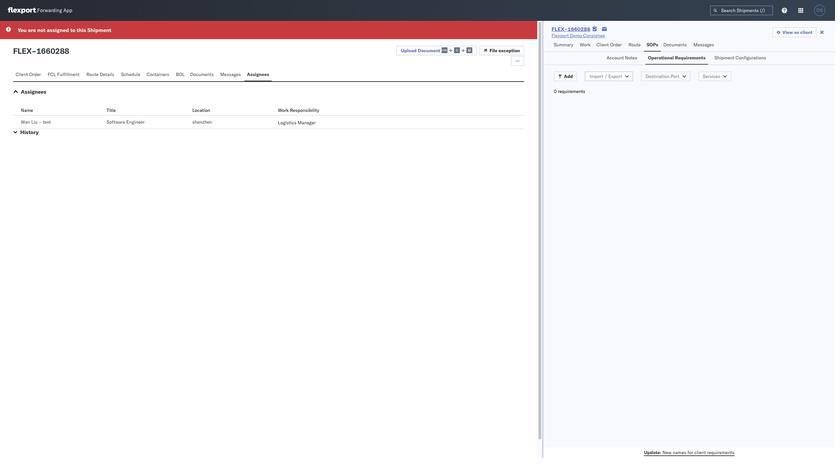 Task type: vqa. For each thing, say whether or not it's contained in the screenshot.
fourth 2023, from the bottom of the page
no



Task type: describe. For each thing, give the bounding box(es) containing it.
flexport demo consignee link
[[552, 32, 605, 39]]

add
[[564, 73, 573, 79]]

location
[[192, 107, 210, 113]]

forwarding app link
[[8, 7, 72, 14]]

documents for documents button to the top
[[664, 42, 687, 48]]

you
[[18, 27, 27, 33]]

flex
[[13, 46, 32, 56]]

import / export button
[[585, 71, 634, 81]]

import
[[590, 73, 604, 79]]

not
[[37, 27, 46, 33]]

0 horizontal spatial documents button
[[188, 69, 218, 81]]

to
[[70, 27, 75, 33]]

containers button
[[144, 69, 173, 81]]

you are not assigned to this shipment
[[18, 27, 111, 33]]

Search Shipments (/) text field
[[711, 6, 774, 15]]

as
[[795, 29, 800, 35]]

0 horizontal spatial messages button
[[218, 69, 244, 81]]

bol button
[[173, 69, 188, 81]]

forwarding app
[[37, 7, 72, 14]]

notes
[[625, 55, 638, 61]]

0 vertical spatial shipment
[[87, 27, 111, 33]]

operational requirements
[[648, 55, 706, 61]]

wan
[[21, 119, 30, 125]]

software
[[107, 119, 125, 125]]

flexport demo consignee
[[552, 33, 605, 39]]

operational requirements button
[[646, 52, 709, 65]]

destination
[[646, 73, 670, 79]]

demo
[[570, 33, 582, 39]]

os
[[817, 8, 823, 13]]

fcl fulfillment button
[[45, 69, 84, 81]]

app
[[63, 7, 72, 14]]

exception
[[499, 48, 520, 54]]

add button
[[554, 71, 578, 81]]

shipment configurations button
[[712, 52, 772, 65]]

fcl fulfillment
[[48, 71, 80, 77]]

view as client button
[[773, 27, 817, 37]]

file exception
[[490, 48, 520, 54]]

shipment inside button
[[715, 55, 735, 61]]

upload document button
[[397, 46, 477, 55]]

history
[[20, 129, 39, 135]]

title
[[107, 107, 116, 113]]

flex-1660288 link
[[552, 26, 591, 32]]

fulfillment
[[57, 71, 80, 77]]

name
[[21, 107, 33, 113]]

manager
[[298, 120, 316, 126]]

wan liu - test
[[21, 119, 51, 125]]

0 horizontal spatial client order
[[16, 71, 41, 77]]

new
[[663, 450, 672, 455]]

client inside button
[[801, 29, 813, 35]]

update:
[[644, 450, 662, 455]]

logistics manager
[[278, 120, 316, 126]]

1 vertical spatial order
[[29, 71, 41, 77]]

schedule button
[[119, 69, 144, 81]]

account notes
[[607, 55, 638, 61]]

details
[[100, 71, 114, 77]]

destination port
[[646, 73, 680, 79]]

sops button
[[644, 39, 661, 52]]

software engineer
[[107, 119, 145, 125]]

route details button
[[84, 69, 119, 81]]

upload
[[401, 48, 417, 53]]

configurations
[[736, 55, 767, 61]]

containers
[[147, 71, 169, 77]]

1 horizontal spatial client order button
[[594, 39, 626, 52]]

shenzhen
[[192, 119, 212, 125]]

1 horizontal spatial order
[[610, 42, 622, 48]]

messages for the left messages button
[[220, 71, 241, 77]]

0 vertical spatial -
[[32, 46, 36, 56]]

forwarding
[[37, 7, 62, 14]]

operational
[[648, 55, 674, 61]]

update: new names for client requirements
[[644, 450, 735, 455]]

1 horizontal spatial client order
[[597, 42, 622, 48]]

test
[[43, 119, 51, 125]]

sops
[[647, 42, 659, 48]]

schedule
[[121, 71, 140, 77]]

0 requirements
[[554, 88, 586, 94]]



Task type: locate. For each thing, give the bounding box(es) containing it.
route inside button
[[629, 42, 641, 48]]

0 vertical spatial client order
[[597, 42, 622, 48]]

view as client
[[783, 29, 813, 35]]

1 vertical spatial work
[[278, 107, 289, 113]]

requirements right "for"
[[708, 450, 735, 455]]

1 horizontal spatial work
[[580, 42, 591, 48]]

logistics
[[278, 120, 297, 126]]

0 horizontal spatial documents
[[190, 71, 214, 77]]

summary
[[554, 42, 574, 48]]

are
[[28, 27, 36, 33]]

0 vertical spatial messages
[[694, 42, 715, 48]]

flex-1660288
[[552, 26, 591, 32]]

0 horizontal spatial work
[[278, 107, 289, 113]]

1 horizontal spatial assignees
[[247, 71, 269, 77]]

client down flex
[[16, 71, 28, 77]]

client order
[[597, 42, 622, 48], [16, 71, 41, 77]]

flex-
[[552, 26, 568, 32]]

1660288 down assigned
[[36, 46, 69, 56]]

1 vertical spatial documents button
[[188, 69, 218, 81]]

1 vertical spatial route
[[86, 71, 99, 77]]

1 vertical spatial client order button
[[13, 69, 45, 81]]

port
[[671, 73, 680, 79]]

messages
[[694, 42, 715, 48], [220, 71, 241, 77]]

1 vertical spatial shipment
[[715, 55, 735, 61]]

1 vertical spatial messages
[[220, 71, 241, 77]]

messages for the rightmost messages button
[[694, 42, 715, 48]]

- down are
[[32, 46, 36, 56]]

history button
[[20, 129, 39, 135]]

0 horizontal spatial order
[[29, 71, 41, 77]]

0 horizontal spatial client
[[16, 71, 28, 77]]

client order button left fcl
[[13, 69, 45, 81]]

flexport. image
[[8, 7, 37, 14]]

os button
[[813, 3, 828, 18]]

0 vertical spatial messages button
[[691, 39, 718, 52]]

destination port button
[[641, 71, 691, 81]]

1 vertical spatial -
[[39, 119, 42, 125]]

route up notes
[[629, 42, 641, 48]]

consignee
[[584, 33, 605, 39]]

1 vertical spatial 1660288
[[36, 46, 69, 56]]

1 horizontal spatial documents
[[664, 42, 687, 48]]

fcl
[[48, 71, 56, 77]]

client order button
[[594, 39, 626, 52], [13, 69, 45, 81]]

0 horizontal spatial -
[[32, 46, 36, 56]]

work button
[[578, 39, 594, 52]]

summary button
[[552, 39, 578, 52]]

0 vertical spatial assignees
[[247, 71, 269, 77]]

shipment configurations
[[715, 55, 767, 61]]

1 vertical spatial assignees
[[21, 88, 46, 95]]

route inside button
[[86, 71, 99, 77]]

0 horizontal spatial requirements
[[558, 88, 586, 94]]

account notes button
[[604, 52, 642, 65]]

client
[[597, 42, 609, 48], [16, 71, 28, 77]]

route button
[[626, 39, 644, 52]]

responsibility
[[290, 107, 319, 113]]

flex - 1660288
[[13, 46, 69, 56]]

0 vertical spatial client
[[801, 29, 813, 35]]

1 horizontal spatial messages
[[694, 42, 715, 48]]

0 horizontal spatial assignees
[[21, 88, 46, 95]]

1 vertical spatial requirements
[[708, 450, 735, 455]]

0 vertical spatial 1660288
[[568, 26, 591, 32]]

-
[[32, 46, 36, 56], [39, 119, 42, 125]]

documents up operational requirements
[[664, 42, 687, 48]]

1 horizontal spatial messages button
[[691, 39, 718, 52]]

0 horizontal spatial client
[[695, 450, 706, 455]]

client order button up account
[[594, 39, 626, 52]]

- right liu
[[39, 119, 42, 125]]

bol
[[176, 71, 185, 77]]

shipment up 'services' button
[[715, 55, 735, 61]]

services button
[[699, 71, 732, 81]]

work for work responsibility
[[278, 107, 289, 113]]

1 horizontal spatial shipment
[[715, 55, 735, 61]]

route for route
[[629, 42, 641, 48]]

0 vertical spatial route
[[629, 42, 641, 48]]

1 vertical spatial documents
[[190, 71, 214, 77]]

order left fcl
[[29, 71, 41, 77]]

work responsibility
[[278, 107, 319, 113]]

0 vertical spatial client order button
[[594, 39, 626, 52]]

1660288
[[568, 26, 591, 32], [36, 46, 69, 56]]

client order up account
[[597, 42, 622, 48]]

/
[[605, 73, 608, 79]]

services
[[703, 73, 721, 79]]

0 vertical spatial documents button
[[661, 39, 691, 52]]

requirements
[[558, 88, 586, 94], [708, 450, 735, 455]]

view
[[783, 29, 793, 35]]

route for route details
[[86, 71, 99, 77]]

document
[[418, 48, 441, 53]]

1 horizontal spatial -
[[39, 119, 42, 125]]

0 horizontal spatial 1660288
[[36, 46, 69, 56]]

1 horizontal spatial assignees button
[[244, 69, 272, 81]]

file
[[490, 48, 498, 54]]

1660288 up flexport demo consignee
[[568, 26, 591, 32]]

work up 'logistics'
[[278, 107, 289, 113]]

0 horizontal spatial messages
[[220, 71, 241, 77]]

file exception button
[[480, 46, 525, 55], [480, 46, 525, 55]]

0 vertical spatial work
[[580, 42, 591, 48]]

upload document
[[401, 48, 441, 53]]

1 horizontal spatial requirements
[[708, 450, 735, 455]]

work
[[580, 42, 591, 48], [278, 107, 289, 113]]

0 vertical spatial requirements
[[558, 88, 586, 94]]

1 horizontal spatial client
[[801, 29, 813, 35]]

0 horizontal spatial client order button
[[13, 69, 45, 81]]

route details
[[86, 71, 114, 77]]

route left details
[[86, 71, 99, 77]]

0 vertical spatial client
[[597, 42, 609, 48]]

0 vertical spatial order
[[610, 42, 622, 48]]

0 vertical spatial assignees button
[[244, 69, 272, 81]]

assignees
[[247, 71, 269, 77], [21, 88, 46, 95]]

client order left fcl
[[16, 71, 41, 77]]

documents button
[[661, 39, 691, 52], [188, 69, 218, 81]]

assigned
[[47, 27, 69, 33]]

1 horizontal spatial route
[[629, 42, 641, 48]]

names
[[673, 450, 687, 455]]

1 horizontal spatial 1660288
[[568, 26, 591, 32]]

for
[[688, 450, 694, 455]]

shipment right this
[[87, 27, 111, 33]]

1 vertical spatial client
[[16, 71, 28, 77]]

1 horizontal spatial client
[[597, 42, 609, 48]]

documents for leftmost documents button
[[190, 71, 214, 77]]

engineer
[[126, 119, 145, 125]]

0 horizontal spatial route
[[86, 71, 99, 77]]

import / export
[[590, 73, 622, 79]]

work inside button
[[580, 42, 591, 48]]

0 horizontal spatial assignees button
[[21, 88, 46, 95]]

route
[[629, 42, 641, 48], [86, 71, 99, 77]]

1 vertical spatial client
[[695, 450, 706, 455]]

documents right bol button
[[190, 71, 214, 77]]

client right "as"
[[801, 29, 813, 35]]

documents button right bol
[[188, 69, 218, 81]]

0
[[554, 88, 557, 94]]

work for work
[[580, 42, 591, 48]]

0 vertical spatial documents
[[664, 42, 687, 48]]

0 horizontal spatial shipment
[[87, 27, 111, 33]]

work down flexport demo consignee link at the top of the page
[[580, 42, 591, 48]]

requirements
[[675, 55, 706, 61]]

requirements down add
[[558, 88, 586, 94]]

1 vertical spatial messages button
[[218, 69, 244, 81]]

client right "for"
[[695, 450, 706, 455]]

1 horizontal spatial documents button
[[661, 39, 691, 52]]

1 vertical spatial client order
[[16, 71, 41, 77]]

shipment
[[87, 27, 111, 33], [715, 55, 735, 61]]

client down "consignee"
[[597, 42, 609, 48]]

1 vertical spatial assignees button
[[21, 88, 46, 95]]

documents button up operational requirements
[[661, 39, 691, 52]]

liu
[[31, 119, 38, 125]]

flexport
[[552, 33, 569, 39]]

export
[[609, 73, 622, 79]]

order up account
[[610, 42, 622, 48]]

this
[[77, 27, 86, 33]]

assignees button
[[244, 69, 272, 81], [21, 88, 46, 95]]

account
[[607, 55, 624, 61]]

client
[[801, 29, 813, 35], [695, 450, 706, 455]]



